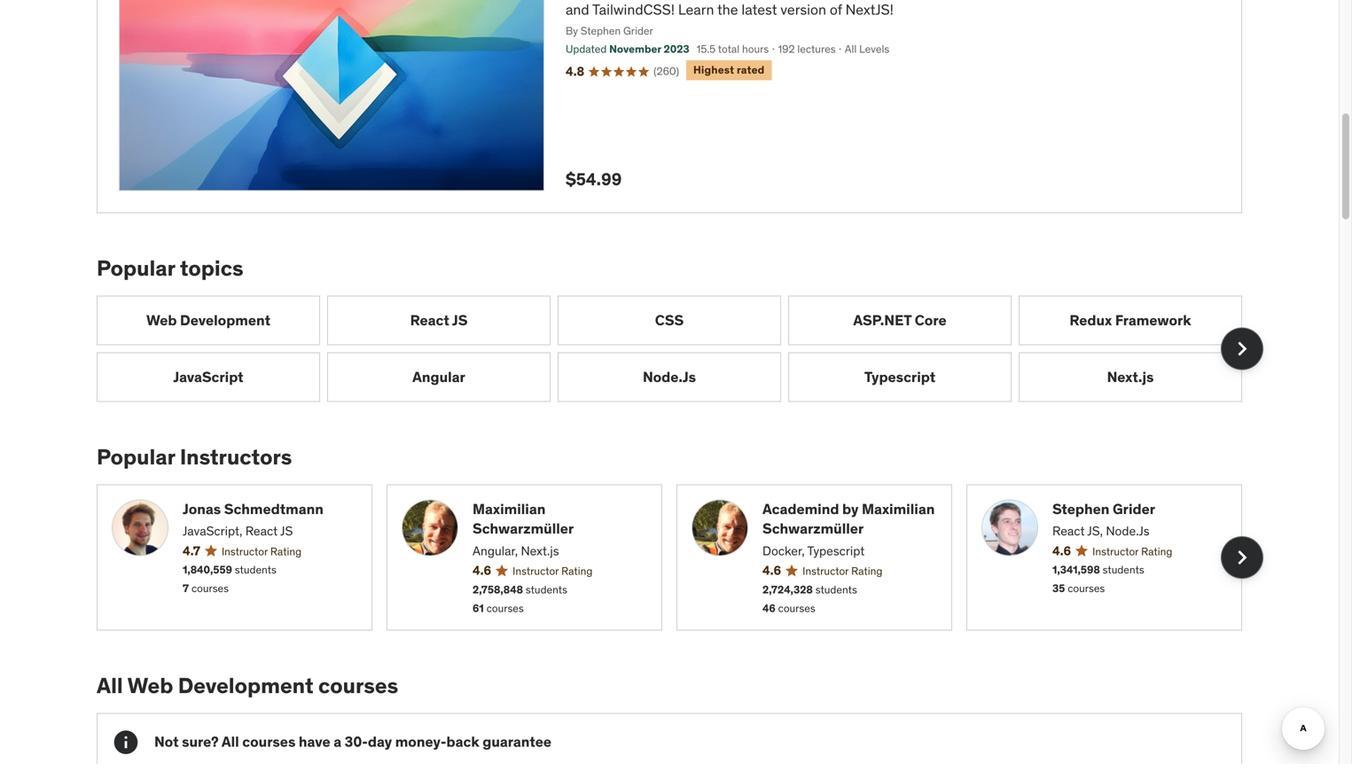 Task type: locate. For each thing, give the bounding box(es) containing it.
1 carousel element from the top
[[97, 296, 1263, 402]]

instructor up 1,840,559 students 7 courses
[[222, 545, 268, 558]]

react left js, on the bottom right
[[1052, 523, 1085, 539]]

popular inside popular instructors element
[[97, 444, 175, 470]]

1,341,598
[[1052, 563, 1100, 577]]

students inside the 2,758,848 students 61 courses
[[526, 583, 567, 597]]

schwarzmüller
[[473, 520, 574, 538], [762, 520, 864, 538]]

students inside 1,341,598 students 35 courses
[[1103, 563, 1144, 577]]

carousel element
[[97, 296, 1263, 402], [97, 484, 1263, 631]]

css
[[655, 311, 684, 329]]

stephen up js, on the bottom right
[[1052, 500, 1109, 518]]

1 horizontal spatial js
[[452, 311, 468, 329]]

instructor rating down js, on the bottom right
[[1092, 545, 1172, 558]]

lectures
[[797, 42, 836, 56]]

a
[[334, 733, 341, 751]]

courses up 30-
[[318, 672, 398, 699]]

15.5
[[697, 42, 716, 56]]

react up angular
[[410, 311, 449, 329]]

1 vertical spatial next.js
[[521, 543, 559, 559]]

instructor rating down academind by maximilian schwarzmüller docker, typescript
[[802, 564, 882, 578]]

popular for popular topics
[[97, 255, 175, 282]]

0 horizontal spatial node.js
[[643, 368, 696, 386]]

instructor for next.js
[[513, 564, 559, 578]]

node.js down stephen grider link
[[1106, 523, 1150, 539]]

0 horizontal spatial all
[[97, 672, 123, 699]]

1 vertical spatial web
[[127, 672, 173, 699]]

all
[[845, 42, 857, 56], [97, 672, 123, 699], [222, 733, 239, 751]]

students right 2,724,328
[[815, 583, 857, 597]]

0 vertical spatial stephen
[[581, 24, 621, 38]]

js inside jonas schmedtmann javascript, react js
[[280, 523, 293, 539]]

2 vertical spatial all
[[222, 733, 239, 751]]

popular
[[97, 255, 175, 282], [97, 444, 175, 470]]

0 horizontal spatial next.js
[[521, 543, 559, 559]]

levels
[[859, 42, 889, 56]]

courses down 1,341,598
[[1068, 581, 1105, 595]]

192 lectures
[[778, 42, 836, 56]]

development down topics
[[180, 311, 270, 329]]

0 vertical spatial web
[[146, 311, 177, 329]]

2 horizontal spatial 4.6
[[1052, 543, 1071, 559]]

1 next image from the top
[[1228, 335, 1256, 363]]

instructor for schwarzmüller
[[802, 564, 849, 578]]

courses left have
[[242, 733, 296, 751]]

2 horizontal spatial react
[[1052, 523, 1085, 539]]

rating for js,
[[1141, 545, 1172, 558]]

instructor up the 2,758,848 students 61 courses on the left bottom
[[513, 564, 559, 578]]

35
[[1052, 581, 1065, 595]]

1 horizontal spatial next.js
[[1107, 368, 1154, 386]]

courses for 7
[[191, 581, 229, 595]]

1 vertical spatial node.js
[[1106, 523, 1150, 539]]

1 schwarzmüller from the left
[[473, 520, 574, 538]]

0 vertical spatial popular
[[97, 255, 175, 282]]

0 vertical spatial js
[[452, 311, 468, 329]]

$54.99
[[566, 169, 622, 190]]

1 horizontal spatial stephen
[[1052, 500, 1109, 518]]

grider
[[623, 24, 653, 38], [1113, 500, 1155, 518]]

carousel element containing jonas schmedtmann
[[97, 484, 1263, 631]]

instructor rating for next.js
[[513, 564, 593, 578]]

4.6 for academind by maximilian schwarzmüller
[[762, 563, 781, 579]]

students right 2,758,848
[[526, 583, 567, 597]]

courses inside the 2,724,328 students 46 courses
[[778, 601, 815, 615]]

maximilian up angular,
[[473, 500, 546, 518]]

1 horizontal spatial 4.6
[[762, 563, 781, 579]]

schwarzmüller up angular,
[[473, 520, 574, 538]]

maximilian right by
[[862, 500, 935, 518]]

development inside carousel element
[[180, 311, 270, 329]]

1 vertical spatial all
[[97, 672, 123, 699]]

stephen grider link
[[1052, 499, 1227, 519]]

web development
[[146, 311, 270, 329]]

maximilian
[[473, 500, 546, 518], [862, 500, 935, 518]]

students right 1,840,559 at left
[[235, 563, 276, 577]]

1 vertical spatial popular
[[97, 444, 175, 470]]

61
[[473, 601, 484, 615]]

1 popular from the top
[[97, 255, 175, 282]]

courses down 1,840,559 at left
[[191, 581, 229, 595]]

web up not
[[127, 672, 173, 699]]

all for all levels
[[845, 42, 857, 56]]

typescript
[[864, 368, 935, 386], [807, 543, 865, 559]]

1 vertical spatial next image
[[1228, 543, 1256, 572]]

carousel element containing web development
[[97, 296, 1263, 402]]

js
[[452, 311, 468, 329], [280, 523, 293, 539]]

rating down academind by maximilian schwarzmüller docker, typescript
[[851, 564, 882, 578]]

instructor rating for js,
[[1092, 545, 1172, 558]]

development
[[180, 311, 270, 329], [178, 672, 314, 699]]

development up sure?
[[178, 672, 314, 699]]

courses inside 1,840,559 students 7 courses
[[191, 581, 229, 595]]

0 horizontal spatial stephen
[[581, 24, 621, 38]]

1 vertical spatial development
[[178, 672, 314, 699]]

instructor down js, on the bottom right
[[1092, 545, 1139, 558]]

4.6 up 1,341,598
[[1052, 543, 1071, 559]]

popular for popular instructors
[[97, 444, 175, 470]]

2,724,328
[[762, 583, 813, 597]]

instructor rating up the 2,758,848 students 61 courses on the left bottom
[[513, 564, 593, 578]]

students inside the 2,724,328 students 46 courses
[[815, 583, 857, 597]]

2 popular from the top
[[97, 444, 175, 470]]

back
[[446, 733, 479, 751]]

courses inside the 2,758,848 students 61 courses
[[486, 601, 524, 615]]

next.js
[[1107, 368, 1154, 386], [521, 543, 559, 559]]

all web development courses
[[97, 672, 398, 699]]

0 horizontal spatial 4.6
[[473, 563, 491, 579]]

0 vertical spatial next image
[[1228, 335, 1256, 363]]

instructor
[[222, 545, 268, 558], [1092, 545, 1139, 558], [513, 564, 559, 578], [802, 564, 849, 578]]

javascript
[[173, 368, 243, 386]]

stephen
[[581, 24, 621, 38], [1052, 500, 1109, 518]]

next image for popular topics
[[1228, 335, 1256, 363]]

rating
[[270, 545, 302, 558], [1141, 545, 1172, 558], [561, 564, 593, 578], [851, 564, 882, 578]]

2 schwarzmüller from the left
[[762, 520, 864, 538]]

react down jonas schmedtmann link
[[245, 523, 278, 539]]

4.6 down the docker,
[[762, 563, 781, 579]]

web development link
[[97, 296, 320, 345]]

1 vertical spatial typescript
[[807, 543, 865, 559]]

grider up november
[[623, 24, 653, 38]]

1 horizontal spatial grider
[[1113, 500, 1155, 518]]

popular topics
[[97, 255, 243, 282]]

asp.net core
[[853, 311, 947, 329]]

schwarzmüller down academind
[[762, 520, 864, 538]]

0 horizontal spatial react
[[245, 523, 278, 539]]

next image inside popular instructors element
[[1228, 543, 1256, 572]]

node.js down css link
[[643, 368, 696, 386]]

js down schmedtmann
[[280, 523, 293, 539]]

rating down stephen grider link
[[1141, 545, 1172, 558]]

2 maximilian from the left
[[862, 500, 935, 518]]

next.js down maximilian schwarzmüller link
[[521, 543, 559, 559]]

192
[[778, 42, 795, 56]]

react
[[410, 311, 449, 329], [245, 523, 278, 539], [1052, 523, 1085, 539]]

jonas schmedtmann javascript, react js
[[183, 500, 324, 539]]

angular,
[[473, 543, 518, 559]]

stephen up the "updated"
[[581, 24, 621, 38]]

js up angular
[[452, 311, 468, 329]]

1 vertical spatial carousel element
[[97, 484, 1263, 631]]

next image
[[1228, 335, 1256, 363], [1228, 543, 1256, 572]]

2 next image from the top
[[1228, 543, 1256, 572]]

1,840,559 students 7 courses
[[183, 563, 276, 595]]

0 vertical spatial typescript
[[864, 368, 935, 386]]

0 horizontal spatial schwarzmüller
[[473, 520, 574, 538]]

0 horizontal spatial js
[[280, 523, 293, 539]]

maximilian inside academind by maximilian schwarzmüller docker, typescript
[[862, 500, 935, 518]]

grider inside stephen grider react js, node.js
[[1113, 500, 1155, 518]]

4.6 for stephen grider
[[1052, 543, 1071, 559]]

courses inside 1,341,598 students 35 courses
[[1068, 581, 1105, 595]]

courses down 2,758,848
[[486, 601, 524, 615]]

by
[[566, 24, 578, 38]]

node.js inside stephen grider react js, node.js
[[1106, 523, 1150, 539]]

7
[[183, 581, 189, 595]]

0 vertical spatial development
[[180, 311, 270, 329]]

carousel element for popular topics
[[97, 296, 1263, 402]]

students for next.js
[[526, 583, 567, 597]]

courses down 2,724,328
[[778, 601, 815, 615]]

node.js link
[[558, 352, 781, 402]]

next.js down redux framework link
[[1107, 368, 1154, 386]]

15.5 total hours
[[697, 42, 769, 56]]

money-
[[395, 733, 446, 751]]

courses for all
[[242, 733, 296, 751]]

1 vertical spatial stephen
[[1052, 500, 1109, 518]]

1 horizontal spatial maximilian
[[862, 500, 935, 518]]

students inside 1,840,559 students 7 courses
[[235, 563, 276, 577]]

1 horizontal spatial all
[[222, 733, 239, 751]]

node.js
[[643, 368, 696, 386], [1106, 523, 1150, 539]]

1 horizontal spatial node.js
[[1106, 523, 1150, 539]]

0 vertical spatial carousel element
[[97, 296, 1263, 402]]

javascript link
[[97, 352, 320, 402]]

2 carousel element from the top
[[97, 484, 1263, 631]]

rating down maximilian schwarzmüller link
[[561, 564, 593, 578]]

instructor rating down jonas schmedtmann javascript, react js
[[222, 545, 302, 558]]

maximilian schwarzmüller angular, next.js
[[473, 500, 574, 559]]

academind
[[762, 500, 839, 518]]

0 horizontal spatial maximilian
[[473, 500, 546, 518]]

guarantee
[[483, 733, 551, 751]]

1 vertical spatial js
[[280, 523, 293, 539]]

0 vertical spatial grider
[[623, 24, 653, 38]]

react js
[[410, 311, 468, 329]]

typescript down asp.net core 'link'
[[864, 368, 935, 386]]

instructor up the 2,724,328 students 46 courses
[[802, 564, 849, 578]]

1 maximilian from the left
[[473, 500, 546, 518]]

1 vertical spatial grider
[[1113, 500, 1155, 518]]

students
[[235, 563, 276, 577], [1103, 563, 1144, 577], [526, 583, 567, 597], [815, 583, 857, 597]]

0 vertical spatial all
[[845, 42, 857, 56]]

courses
[[191, 581, 229, 595], [1068, 581, 1105, 595], [486, 601, 524, 615], [778, 601, 815, 615], [318, 672, 398, 699], [242, 733, 296, 751]]

students right 1,341,598
[[1103, 563, 1144, 577]]

web
[[146, 311, 177, 329], [127, 672, 173, 699]]

4.6
[[1052, 543, 1071, 559], [473, 563, 491, 579], [762, 563, 781, 579]]

by
[[842, 500, 859, 518]]

1 horizontal spatial schwarzmüller
[[762, 520, 864, 538]]

grider up 1,341,598 students 35 courses
[[1113, 500, 1155, 518]]

2 horizontal spatial all
[[845, 42, 857, 56]]

instructor rating for schwarzmüller
[[802, 564, 882, 578]]

2,758,848 students 61 courses
[[473, 583, 567, 615]]

academind by maximilian schwarzmüller docker, typescript
[[762, 500, 935, 559]]

rating down schmedtmann
[[270, 545, 302, 558]]

web down popular topics
[[146, 311, 177, 329]]

react js link
[[327, 296, 551, 345]]

instructor rating
[[222, 545, 302, 558], [1092, 545, 1172, 558], [513, 564, 593, 578], [802, 564, 882, 578]]

4.6 down angular,
[[473, 563, 491, 579]]

typescript down academind by maximilian schwarzmüller link
[[807, 543, 865, 559]]



Task type: vqa. For each thing, say whether or not it's contained in the screenshot.
"topics"
yes



Task type: describe. For each thing, give the bounding box(es) containing it.
css link
[[558, 296, 781, 345]]

typescript inside academind by maximilian schwarzmüller docker, typescript
[[807, 543, 865, 559]]

asp.net
[[853, 311, 912, 329]]

stephen inside stephen grider react js, node.js
[[1052, 500, 1109, 518]]

students for react
[[235, 563, 276, 577]]

1 horizontal spatial react
[[410, 311, 449, 329]]

rating for react
[[270, 545, 302, 558]]

4.7
[[183, 543, 200, 559]]

jonas schmedtmann link
[[183, 499, 357, 519]]

framework
[[1115, 311, 1191, 329]]

november
[[609, 42, 661, 56]]

next.js inside maximilian schwarzmüller angular, next.js
[[521, 543, 559, 559]]

2,724,328 students 46 courses
[[762, 583, 857, 615]]

redux
[[1070, 311, 1112, 329]]

angular
[[412, 368, 465, 386]]

rating for schwarzmüller
[[851, 564, 882, 578]]

hours
[[742, 42, 769, 56]]

rated
[[737, 63, 765, 77]]

redux framework link
[[1019, 296, 1242, 345]]

typescript link
[[788, 352, 1012, 402]]

day
[[368, 733, 392, 751]]

courses for 46
[[778, 601, 815, 615]]

asp.net core link
[[788, 296, 1012, 345]]

docker,
[[762, 543, 805, 559]]

instructor rating for react
[[222, 545, 302, 558]]

all levels
[[845, 42, 889, 56]]

students for js,
[[1103, 563, 1144, 577]]

(260)
[[654, 64, 679, 78]]

react inside jonas schmedtmann javascript, react js
[[245, 523, 278, 539]]

core
[[915, 311, 947, 329]]

instructor for react
[[222, 545, 268, 558]]

0 vertical spatial node.js
[[643, 368, 696, 386]]

schmedtmann
[[224, 500, 324, 518]]

all for all web development courses
[[97, 672, 123, 699]]

total
[[718, 42, 740, 56]]

maximilian schwarzmüller link
[[473, 499, 647, 539]]

0 horizontal spatial grider
[[623, 24, 653, 38]]

1,341,598 students 35 courses
[[1052, 563, 1144, 595]]

popular instructors element
[[97, 444, 1263, 631]]

2023
[[664, 42, 689, 56]]

js,
[[1087, 523, 1103, 539]]

1,840,559
[[183, 563, 232, 577]]

courses for 61
[[486, 601, 524, 615]]

schwarzmüller inside academind by maximilian schwarzmüller docker, typescript
[[762, 520, 864, 538]]

maximilian inside maximilian schwarzmüller angular, next.js
[[473, 500, 546, 518]]

stephen grider react js, node.js
[[1052, 500, 1155, 539]]

instructor for js,
[[1092, 545, 1139, 558]]

highest rated
[[693, 63, 765, 77]]

highest
[[693, 63, 734, 77]]

2,758,848
[[473, 583, 523, 597]]

topics
[[180, 255, 243, 282]]

carousel element for popular instructors
[[97, 484, 1263, 631]]

by stephen grider
[[566, 24, 653, 38]]

instructors
[[180, 444, 292, 470]]

sure?
[[182, 733, 219, 751]]

0 vertical spatial next.js
[[1107, 368, 1154, 386]]

students for schwarzmüller
[[815, 583, 857, 597]]

4.6 for maximilian schwarzmüller
[[473, 563, 491, 579]]

web inside web development link
[[146, 311, 177, 329]]

next.js link
[[1019, 352, 1242, 402]]

academind by maximilian schwarzmüller link
[[762, 499, 937, 539]]

4.8
[[566, 64, 584, 80]]

javascript,
[[183, 523, 242, 539]]

jonas
[[183, 500, 221, 518]]

updated november 2023
[[566, 42, 689, 56]]

not
[[154, 733, 179, 751]]

courses for 35
[[1068, 581, 1105, 595]]

30-
[[345, 733, 368, 751]]

react inside stephen grider react js, node.js
[[1052, 523, 1085, 539]]

46
[[762, 601, 776, 615]]

redux framework
[[1070, 311, 1191, 329]]

have
[[299, 733, 330, 751]]

not sure? all courses have a 30-day money-back guarantee
[[154, 733, 551, 751]]

popular instructors
[[97, 444, 292, 470]]

updated
[[566, 42, 607, 56]]

courses for development
[[318, 672, 398, 699]]

next image for popular instructors
[[1228, 543, 1256, 572]]

angular link
[[327, 352, 551, 402]]

rating for next.js
[[561, 564, 593, 578]]



